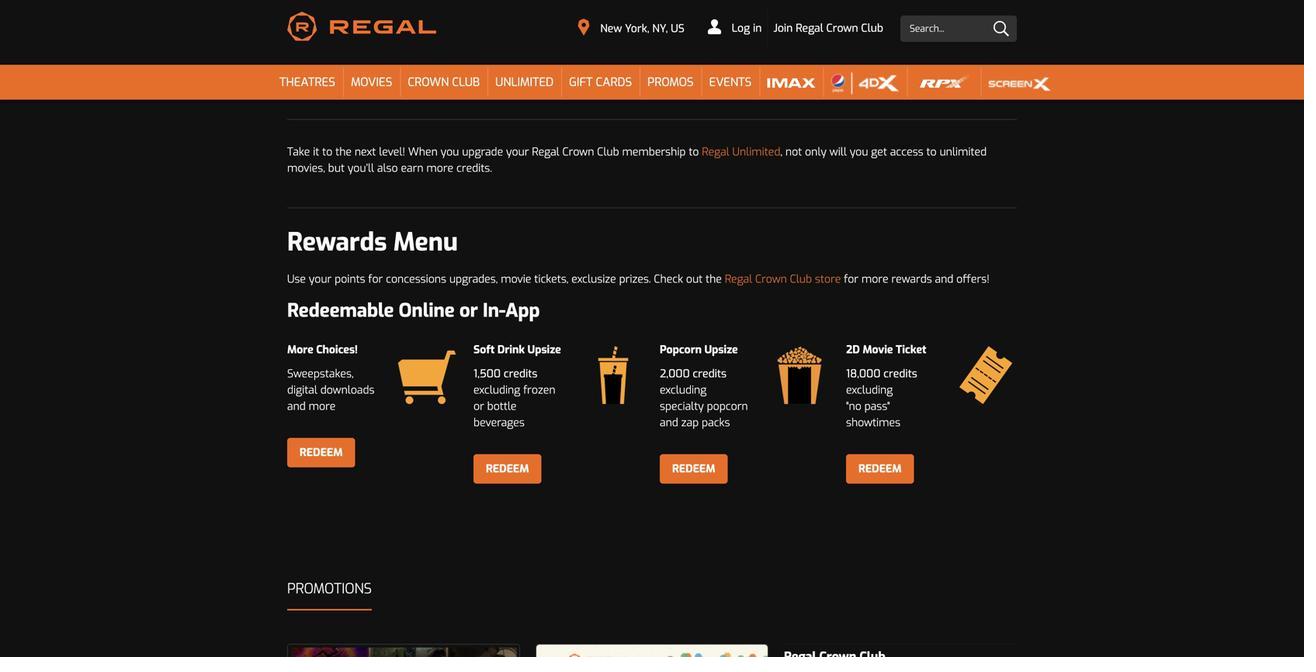 Task type: describe. For each thing, give the bounding box(es) containing it.
and inside 2,000 credits excluding specialty popcorn and zap packs
[[660, 416, 679, 430]]

store
[[815, 272, 841, 286]]

more choices!
[[287, 343, 358, 357]]

imax image
[[768, 71, 816, 95]]

Search... text field
[[901, 16, 1017, 42]]

unlimited inside "link"
[[496, 74, 554, 90]]

sweepstakes, digital downloads and more
[[287, 367, 375, 414]]

more inside , not only will you get access to unlimited movies, but you'll also earn more credits.
[[427, 161, 454, 175]]

regal crown club rewards in the regal app or online: 2d movie ticket image
[[955, 342, 1017, 404]]

gift cards link
[[562, 65, 640, 100]]

movie
[[863, 343, 893, 357]]

1 horizontal spatial your
[[506, 145, 529, 159]]

concessions
[[386, 272, 447, 286]]

redeem link
[[660, 455, 728, 484]]

points
[[335, 272, 365, 286]]

crown club
[[408, 74, 480, 90]]

1,500
[[474, 367, 501, 381]]

rewards
[[287, 226, 387, 259]]

crown club link
[[400, 65, 488, 100]]

popcorn
[[660, 343, 702, 357]]

exclusize
[[572, 272, 616, 286]]

york,
[[625, 21, 650, 36]]

crown down 'gift'
[[563, 145, 594, 159]]

will
[[830, 145, 847, 159]]

offers!
[[957, 272, 990, 286]]

popcorn
[[707, 399, 748, 414]]

redeem link for and more
[[287, 438, 355, 468]]

credits for drink
[[504, 367, 538, 381]]

online
[[399, 299, 455, 323]]

regal crown club store link
[[725, 272, 841, 286]]

regal unlimited link
[[702, 145, 781, 159]]

, not only will you get access to unlimited movies, but you'll also earn more credits.
[[287, 145, 987, 175]]

new york, ny, us
[[600, 21, 685, 36]]

membership
[[622, 145, 686, 159]]

you'll
[[348, 161, 374, 175]]

tickets,
[[535, 272, 569, 286]]

upgrade
[[462, 145, 503, 159]]

specialty
[[660, 399, 704, 414]]

unlimited link
[[488, 65, 562, 100]]

bottle
[[487, 399, 517, 414]]

1 vertical spatial unlimited
[[733, 145, 781, 159]]

18,000
[[847, 367, 881, 381]]

log
[[732, 21, 750, 35]]

beverages
[[474, 416, 525, 430]]

level!
[[379, 145, 405, 159]]

theatres link
[[272, 65, 343, 100]]

1,500 credits excluding frozen or bottle beverages
[[474, 367, 556, 430]]

choices!
[[316, 343, 358, 357]]

gift cards
[[569, 74, 632, 90]]

rewards and
[[892, 272, 954, 286]]

2 to from the left
[[689, 145, 699, 159]]

0 vertical spatial or
[[460, 299, 478, 323]]

downloads
[[321, 383, 375, 398]]

menu
[[393, 226, 458, 259]]

soft drink upsize
[[474, 343, 564, 357]]

soft
[[474, 343, 495, 357]]

2,000 credits excluding specialty popcorn and zap packs
[[660, 367, 748, 430]]

1 to from the left
[[322, 145, 333, 159]]

when
[[408, 145, 438, 159]]

1 upsize from the left
[[528, 343, 561, 357]]

promotions
[[287, 580, 372, 599]]

promos link
[[640, 65, 702, 100]]

gift
[[569, 74, 593, 90]]

or inside the 1,500 credits excluding frozen or bottle beverages
[[474, 399, 484, 414]]

not
[[786, 145, 802, 159]]

in
[[753, 21, 762, 35]]

promotions link
[[287, 573, 372, 611]]

"no
[[847, 399, 862, 414]]

rpx - regal premium experience image
[[915, 71, 974, 95]]

prizes.
[[619, 272, 651, 286]]

18,000 credits excluding "no pass" showtimes
[[847, 367, 918, 430]]

movies
[[351, 74, 392, 90]]

theatres
[[280, 74, 335, 90]]

club left the store
[[790, 272, 812, 286]]

redeem link
[[474, 455, 542, 484]]

but
[[328, 161, 345, 175]]

frozen
[[524, 383, 556, 398]]

excluding for 2,000
[[660, 383, 707, 398]]

excluding for 18,000
[[847, 383, 893, 398]]

regal right membership
[[702, 145, 730, 159]]

redeemable online or in-app
[[287, 299, 540, 323]]

1 you from the left
[[441, 145, 459, 159]]

packs
[[702, 416, 730, 430]]

check
[[654, 272, 683, 286]]

sweepstakes,
[[287, 367, 354, 381]]

and inside sweepstakes, digital downloads and more
[[287, 399, 306, 414]]



Task type: locate. For each thing, give the bounding box(es) containing it.
regal image
[[287, 12, 436, 41]]

regal crown club rewards in the regal app or online: soft drink upsize for 1500 credits image
[[582, 342, 645, 404]]

rewards menu
[[287, 226, 458, 259]]

2 excluding from the left
[[660, 383, 707, 398]]

ny,
[[653, 21, 668, 36]]

0 horizontal spatial more
[[309, 399, 336, 414]]

upsize right the popcorn
[[705, 343, 738, 357]]

excluding inside the 1,500 credits excluding frozen or bottle beverages
[[474, 383, 521, 398]]

0 horizontal spatial and
[[287, 399, 306, 414]]

0 vertical spatial and
[[287, 399, 306, 414]]

to
[[322, 145, 333, 159], [689, 145, 699, 159], [927, 145, 937, 159]]

unlimited left 'gift'
[[496, 74, 554, 90]]

take
[[287, 145, 310, 159]]

to right the access
[[927, 145, 937, 159]]

unlimited
[[496, 74, 554, 90], [733, 145, 781, 159]]

1 vertical spatial and
[[660, 416, 679, 430]]

excluding up the bottle
[[474, 383, 521, 398]]

upsize
[[528, 343, 561, 357], [705, 343, 738, 357]]

promos
[[648, 74, 694, 90]]

unlimited
[[940, 145, 987, 159]]

1 horizontal spatial and
[[660, 416, 679, 430]]

upgrades,
[[450, 272, 498, 286]]

and down specialty
[[660, 416, 679, 430]]

credits.
[[457, 161, 492, 175]]

more
[[287, 343, 314, 357]]

in-
[[483, 299, 506, 323]]

redeem for "no pass" showtimes
[[859, 462, 902, 476]]

join regal crown club
[[774, 21, 884, 35]]

2 horizontal spatial more
[[862, 272, 889, 286]]

0 vertical spatial unlimited
[[496, 74, 554, 90]]

2 horizontal spatial to
[[927, 145, 937, 159]]

it
[[313, 145, 319, 159]]

redeem
[[486, 462, 529, 476]]

cards
[[596, 74, 632, 90]]

2d
[[847, 343, 860, 357]]

1 excluding from the left
[[474, 383, 521, 398]]

out
[[686, 272, 703, 286]]

club left membership
[[597, 145, 619, 159]]

earn
[[401, 161, 424, 175]]

ticket
[[896, 343, 927, 357]]

more down when
[[427, 161, 454, 175]]

0 horizontal spatial the
[[336, 145, 352, 159]]

2d movie ticket
[[847, 343, 927, 357]]

movies,
[[287, 161, 325, 175]]

movie
[[501, 272, 532, 286]]

2 vertical spatial more
[[309, 399, 336, 414]]

popcorn upsize
[[660, 343, 738, 357]]

1 credits from the left
[[504, 367, 538, 381]]

or left the bottle
[[474, 399, 484, 414]]

map marker icon image
[[578, 19, 590, 36]]

1 horizontal spatial redeem
[[859, 462, 902, 476]]

unlimited left not
[[733, 145, 781, 159]]

1 horizontal spatial upsize
[[705, 343, 738, 357]]

join regal crown club link
[[768, 9, 889, 47]]

3 credits from the left
[[884, 367, 918, 381]]

excluding down 18,000
[[847, 383, 893, 398]]

2 for from the left
[[844, 272, 859, 286]]

log in link
[[703, 9, 768, 48]]

crown right movies on the top
[[408, 74, 449, 90]]

digital
[[287, 383, 318, 398]]

0 horizontal spatial your
[[309, 272, 332, 286]]

credits inside 2,000 credits excluding specialty popcorn and zap packs
[[693, 367, 727, 381]]

excluding
[[474, 383, 521, 398], [660, 383, 707, 398], [847, 383, 893, 398]]

credits inside the 18,000 credits excluding "no pass" showtimes
[[884, 367, 918, 381]]

2 credits from the left
[[693, 367, 727, 381]]

0 horizontal spatial to
[[322, 145, 333, 159]]

also
[[377, 161, 398, 175]]

1 horizontal spatial unlimited
[[733, 145, 781, 159]]

redeem link down sweepstakes, digital downloads and more
[[287, 438, 355, 468]]

0 vertical spatial the
[[336, 145, 352, 159]]

pass"
[[865, 399, 890, 414]]

and
[[287, 399, 306, 414], [660, 416, 679, 430]]

credits inside the 1,500 credits excluding frozen or bottle beverages
[[504, 367, 538, 381]]

your right use
[[309, 272, 332, 286]]

to right it
[[322, 145, 333, 159]]

redeem down showtimes
[[859, 462, 902, 476]]

0 vertical spatial redeem
[[300, 446, 343, 460]]

1 horizontal spatial the
[[706, 272, 722, 286]]

you inside , not only will you get access to unlimited movies, but you'll also earn more credits.
[[850, 145, 869, 159]]

user icon image
[[708, 19, 721, 34]]

1 horizontal spatial credits
[[693, 367, 727, 381]]

1 horizontal spatial excluding
[[660, 383, 707, 398]]

your
[[506, 145, 529, 159], [309, 272, 332, 286]]

0 vertical spatial more
[[427, 161, 454, 175]]

1 vertical spatial the
[[706, 272, 722, 286]]

to right membership
[[689, 145, 699, 159]]

0 horizontal spatial redeem
[[300, 446, 343, 460]]

1 for from the left
[[368, 272, 383, 286]]

us
[[671, 21, 685, 36]]

redeem link
[[287, 438, 355, 468], [847, 455, 915, 484]]

crown left the store
[[756, 272, 787, 286]]

1 horizontal spatial more
[[427, 161, 454, 175]]

excluding up specialty
[[660, 383, 707, 398]]

redeem link down showtimes
[[847, 455, 915, 484]]

1 horizontal spatial you
[[850, 145, 869, 159]]

your right 'upgrade'
[[506, 145, 529, 159]]

1 vertical spatial your
[[309, 272, 332, 286]]

pepsi 4dx logo image
[[831, 71, 900, 95]]

redeem
[[300, 446, 343, 460], [859, 462, 902, 476]]

2 horizontal spatial credits
[[884, 367, 918, 381]]

next
[[355, 145, 376, 159]]

or left in-
[[460, 299, 478, 323]]

credits down soft drink upsize
[[504, 367, 538, 381]]

redeem link for "no pass" showtimes
[[847, 455, 915, 484]]

for right the store
[[844, 272, 859, 286]]

1 vertical spatial or
[[474, 399, 484, 414]]

join
[[774, 21, 793, 35]]

crown right join
[[827, 21, 859, 35]]

the up the but
[[336, 145, 352, 159]]

redeem for and more
[[300, 446, 343, 460]]

screenx image
[[989, 71, 1051, 95]]

you
[[441, 145, 459, 159], [850, 145, 869, 159]]

club left unlimited "link"
[[452, 74, 480, 90]]

get
[[872, 145, 888, 159]]

to inside , not only will you get access to unlimited movies, but you'll also earn more credits.
[[927, 145, 937, 159]]

drink
[[498, 343, 525, 357]]

excluding for 1,500
[[474, 383, 521, 398]]

2 horizontal spatial excluding
[[847, 383, 893, 398]]

2,000
[[660, 367, 690, 381]]

0 horizontal spatial unlimited
[[496, 74, 554, 90]]

events link
[[702, 65, 760, 100]]

more down digital
[[309, 399, 336, 414]]

2 upsize from the left
[[705, 343, 738, 357]]

regal crown club rewards in the regal app or online: popcorn upsize for 2000 credits image
[[769, 342, 831, 404]]

or
[[460, 299, 478, 323], [474, 399, 484, 414]]

and down digital
[[287, 399, 306, 414]]

movies link
[[343, 65, 400, 100]]

excluding inside 2,000 credits excluding specialty popcorn and zap packs
[[660, 383, 707, 398]]

app
[[506, 299, 540, 323]]

club up pepsi 4dx logo
[[862, 21, 884, 35]]

3 to from the left
[[927, 145, 937, 159]]

more inside sweepstakes, digital downloads and more
[[309, 399, 336, 414]]

excluding inside the 18,000 credits excluding "no pass" showtimes
[[847, 383, 893, 398]]

0 horizontal spatial for
[[368, 272, 383, 286]]

access
[[891, 145, 924, 159]]

use
[[287, 272, 306, 286]]

credits for upsize
[[693, 367, 727, 381]]

take it to the next level! when you upgrade your regal crown club membership to regal unlimited
[[287, 145, 781, 159]]

1 horizontal spatial redeem link
[[847, 455, 915, 484]]

regal crown club rewards in the regal app or online: sweepstakes & digital downloads image
[[396, 342, 458, 404]]

2 you from the left
[[850, 145, 869, 159]]

zap
[[682, 416, 699, 430]]

0 horizontal spatial credits
[[504, 367, 538, 381]]

,
[[781, 145, 783, 159]]

only
[[805, 145, 827, 159]]

upsize right the drink
[[528, 343, 561, 357]]

you right when
[[441, 145, 459, 159]]

for right points
[[368, 272, 383, 286]]

redeemable
[[287, 299, 394, 323]]

more right the store
[[862, 272, 889, 286]]

0 horizontal spatial redeem link
[[287, 438, 355, 468]]

regal right out
[[725, 272, 753, 286]]

0 horizontal spatial upsize
[[528, 343, 561, 357]]

use your points for concessions upgrades, movie tickets, exclusize prizes. check out the regal crown club store for more rewards and offers!
[[287, 272, 990, 286]]

you left the get
[[850, 145, 869, 159]]

1 horizontal spatial for
[[844, 272, 859, 286]]

regal right join
[[796, 21, 824, 35]]

credits down popcorn upsize
[[693, 367, 727, 381]]

club
[[862, 21, 884, 35], [452, 74, 480, 90], [597, 145, 619, 159], [790, 272, 812, 286]]

redeem down sweepstakes, digital downloads and more
[[300, 446, 343, 460]]

3 excluding from the left
[[847, 383, 893, 398]]

log in
[[729, 21, 762, 35]]

1 vertical spatial more
[[862, 272, 889, 286]]

crown
[[827, 21, 859, 35], [408, 74, 449, 90], [563, 145, 594, 159], [756, 272, 787, 286]]

0 vertical spatial your
[[506, 145, 529, 159]]

events
[[709, 74, 752, 90]]

showtimes
[[847, 416, 901, 430]]

1 vertical spatial redeem
[[859, 462, 902, 476]]

0 horizontal spatial excluding
[[474, 383, 521, 398]]

credits down ticket
[[884, 367, 918, 381]]

0 horizontal spatial you
[[441, 145, 459, 159]]

the right out
[[706, 272, 722, 286]]

regal right 'upgrade'
[[532, 145, 560, 159]]

1 horizontal spatial to
[[689, 145, 699, 159]]

redeem
[[673, 462, 716, 476]]



Task type: vqa. For each thing, say whether or not it's contained in the screenshot.
Screening type: 2D ELEMENT
no



